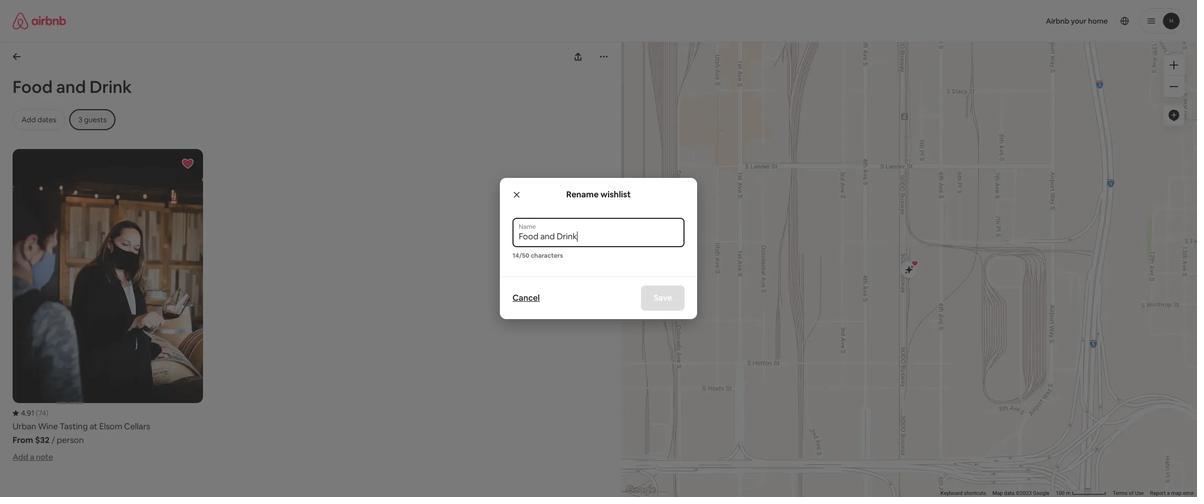 Task type: vqa. For each thing, say whether or not it's contained in the screenshot.
Only
no



Task type: describe. For each thing, give the bounding box(es) containing it.
/
[[51, 434, 55, 445]]

100
[[1057, 490, 1065, 496]]

74
[[38, 408, 46, 418]]

characters
[[531, 251, 563, 260]]

google
[[1034, 490, 1050, 496]]

100 m button
[[1053, 490, 1110, 497]]

cancel
[[513, 292, 540, 303]]

and
[[56, 76, 86, 98]]

food
[[13, 76, 53, 98]]

save button
[[641, 286, 685, 311]]

(
[[36, 408, 38, 418]]

error
[[1184, 490, 1195, 496]]

of
[[1130, 490, 1134, 496]]

4.91
[[21, 408, 34, 418]]

zoom out image
[[1171, 82, 1179, 91]]

add
[[13, 452, 28, 462]]

drink
[[90, 76, 132, 98]]

keyboard shortcuts
[[941, 490, 987, 496]]

save
[[654, 292, 672, 303]]

add a place to the map image
[[1168, 109, 1181, 122]]

rename
[[567, 189, 599, 200]]

a for report
[[1168, 490, 1171, 496]]

from $32 / person
[[13, 434, 84, 445]]

from
[[13, 434, 33, 445]]

use
[[1136, 490, 1145, 496]]



Task type: locate. For each thing, give the bounding box(es) containing it.
add a note button
[[13, 452, 53, 462]]

None text field
[[519, 231, 679, 242]]

map
[[1172, 490, 1182, 496]]

0 horizontal spatial a
[[30, 452, 34, 462]]

4.91 ( 74 )
[[21, 408, 48, 418]]

rating 4.91 out of 5; 74 reviews image
[[13, 408, 48, 418]]

14/50 characters
[[513, 251, 563, 260]]

report
[[1151, 490, 1166, 496]]

person
[[57, 434, 84, 445]]

google image
[[624, 483, 659, 497]]

0 vertical spatial a
[[30, 452, 34, 462]]

map data ©2023 google
[[993, 490, 1050, 496]]

rename wishlist
[[567, 189, 631, 200]]

a
[[30, 452, 34, 462], [1168, 490, 1171, 496]]

m
[[1067, 490, 1071, 496]]

©2023
[[1016, 490, 1032, 496]]

shortcuts
[[965, 490, 987, 496]]

1 vertical spatial a
[[1168, 490, 1171, 496]]

100 m
[[1057, 490, 1073, 496]]

food and drink
[[13, 76, 132, 98]]

none text field inside settings dialog
[[519, 231, 679, 242]]

note
[[36, 452, 53, 462]]

terms of use
[[1114, 490, 1145, 496]]

a left the "map"
[[1168, 490, 1171, 496]]

settings dialog
[[500, 178, 698, 319]]

a right add
[[30, 452, 34, 462]]

urban wine tasting at elsom cellars group
[[13, 149, 203, 445]]

terms
[[1114, 490, 1128, 496]]

google map
including 0 saved stays. region
[[507, 17, 1198, 497]]

)
[[46, 408, 48, 418]]

keyboard shortcuts button
[[941, 490, 987, 497]]

report a map error link
[[1151, 490, 1195, 496]]

a for add
[[30, 452, 34, 462]]

$32
[[35, 434, 50, 445]]

add a note
[[13, 452, 53, 462]]

14/50
[[513, 251, 530, 260]]

unsave this experience image
[[181, 157, 194, 170]]

zoom in image
[[1171, 61, 1179, 69]]

map
[[993, 490, 1003, 496]]

wishlist
[[601, 189, 631, 200]]

1 horizontal spatial a
[[1168, 490, 1171, 496]]

profile element
[[612, 0, 1185, 42]]

cancel button
[[508, 288, 545, 309]]

keyboard
[[941, 490, 963, 496]]

terms of use link
[[1114, 490, 1145, 496]]

report a map error
[[1151, 490, 1195, 496]]

data
[[1005, 490, 1015, 496]]



